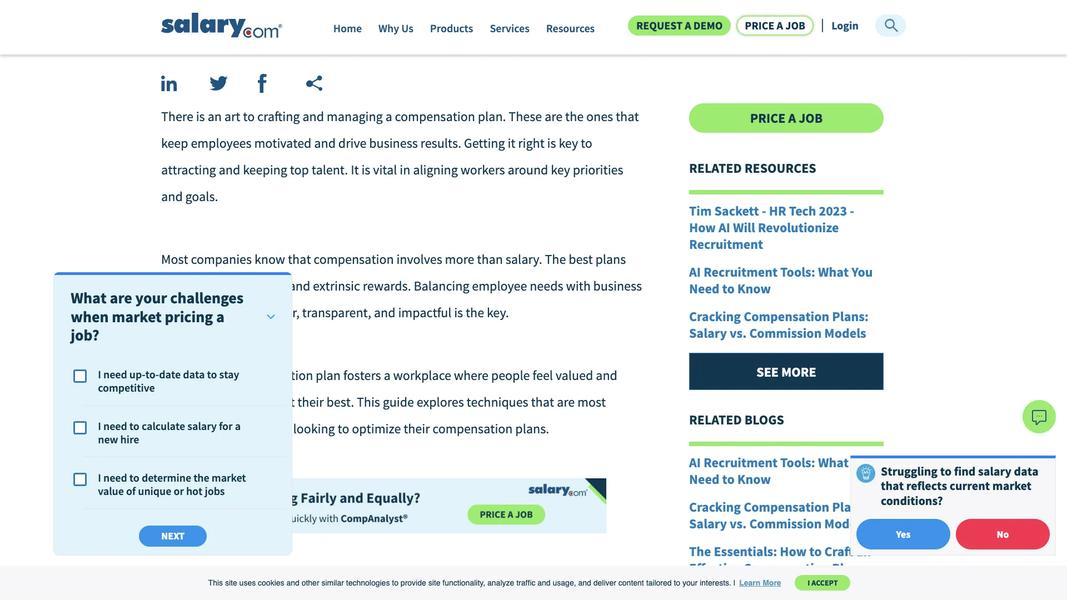 Task type: locate. For each thing, give the bounding box(es) containing it.
market inside what are your challenges when market pricing a job?
[[112, 307, 161, 327]]

salary
[[187, 419, 217, 433], [979, 464, 1012, 479]]

1 vertical spatial ai recruitment tools: what you need to know link
[[689, 454, 884, 488]]

1 vertical spatial the
[[689, 543, 711, 561]]

1 vertical spatial commission
[[750, 516, 822, 533]]

1 horizontal spatial plan
[[832, 560, 859, 577]]

need inside the i need to calculate salary for a new hire
[[103, 419, 127, 433]]

a right managing
[[386, 108, 392, 125]]

need for hire
[[103, 419, 127, 433]]

for
[[219, 419, 233, 433], [211, 421, 227, 438]]

next
[[161, 530, 185, 543]]

0 vertical spatial in
[[400, 161, 411, 179]]

why us
[[379, 21, 414, 35]]

plans.
[[516, 421, 549, 438]]

price a job link
[[737, 16, 814, 36]]

need for unique
[[103, 471, 127, 485]]

jobs
[[205, 484, 225, 498]]

motivated up "effective"
[[161, 394, 219, 411]]

i inside i need to determine the market value of unique or hot jobs
[[98, 471, 101, 485]]

and inside a thoughtful compensation plan fosters a workplace where people feel valued and motivated to perform at their best. this guide explores techniques that are most effective for companies looking to optimize their compensation plans.
[[596, 367, 618, 384]]

0 vertical spatial vs.
[[730, 325, 747, 342]]

need inside i need to determine the market value of unique or hot jobs
[[103, 471, 127, 485]]

that
[[616, 108, 639, 125], [288, 251, 311, 268], [241, 304, 264, 322], [531, 394, 554, 411], [881, 478, 904, 494]]

the left ones at the top right of the page
[[566, 108, 584, 125]]

is down the balancing
[[454, 304, 463, 322]]

0 vertical spatial motivated
[[254, 135, 312, 152]]

1 horizontal spatial -
[[850, 203, 855, 220]]

0 vertical spatial plans:
[[832, 308, 869, 325]]

2 need from the top
[[103, 419, 127, 433]]

1 horizontal spatial the
[[466, 304, 484, 322]]

uses
[[239, 579, 256, 588]]

commission for 2nd cracking compensation plans: salary vs. commission models link
[[750, 516, 822, 533]]

intrinsic
[[241, 278, 286, 295]]

- left hr
[[762, 203, 767, 220]]

cracking compensation plans: salary vs. commission models link up the essentials: how to craft an effective compensation plan 'link'
[[689, 499, 884, 533]]

1 vertical spatial know
[[738, 471, 771, 488]]

drive
[[339, 135, 367, 152]]

1 vertical spatial need
[[103, 419, 127, 433]]

learn more button
[[738, 575, 783, 592]]

0 horizontal spatial their
[[298, 394, 324, 411]]

2 need from the top
[[689, 471, 720, 488]]

to inside the i need to calculate salary for a new hire
[[129, 419, 139, 433]]

0 horizontal spatial this
[[208, 579, 223, 588]]

that inside a thoughtful compensation plan fosters a workplace where people feel valued and motivated to perform at their best. this guide explores techniques that are most effective for companies looking to optimize their compensation plans.
[[531, 394, 554, 411]]

recruitment down the will
[[704, 264, 778, 281]]

transparent,
[[302, 304, 371, 322]]

price a job cta image
[[161, 479, 607, 534]]

1 ai recruitment tools: what you need to know from the top
[[689, 264, 873, 298]]

compensation
[[395, 108, 475, 125], [314, 251, 394, 268], [233, 367, 313, 384], [433, 421, 513, 438]]

the right or
[[193, 471, 209, 485]]

- right 2023
[[850, 203, 855, 220]]

models for first cracking compensation plans: salary vs. commission models link from the top of the page
[[825, 325, 867, 342]]

commission up the essentials: how to craft an effective compensation plan 'link'
[[750, 516, 822, 533]]

an inside there is an art to crafting and managing a compensation plan. these are the ones that keep employees motivated and drive business results. getting it right is key to attracting and keeping top talent. it is vital in aligning workers around key priorities and goals.
[[208, 108, 222, 125]]

0 vertical spatial tools:
[[781, 264, 816, 281]]

0 horizontal spatial a
[[161, 367, 169, 384]]

2 models from the top
[[825, 516, 867, 533]]

2 know from the top
[[738, 471, 771, 488]]

the inside most companies know that compensation involves more than salary. the best plans consider both intrinsic and extrinsic rewards. balancing employee needs with business goals in a way that is fair, transparent, and impactful is the key.
[[466, 304, 484, 322]]

key right right
[[559, 135, 578, 152]]

motivated inside there is an art to crafting and managing a compensation plan. these are the ones that keep employees motivated and drive business results. getting it right is key to attracting and keeping top talent. it is vital in aligning workers around key priorities and goals.
[[254, 135, 312, 152]]

a right to-
[[161, 367, 169, 384]]

2 commission from the top
[[750, 516, 822, 533]]

1 vertical spatial salary
[[979, 464, 1012, 479]]

1 salary from the top
[[689, 325, 727, 342]]

it
[[508, 135, 516, 152]]

an
[[208, 108, 222, 125], [857, 543, 871, 561]]

market right hot
[[212, 471, 246, 485]]

compensation inside most companies know that compensation involves more than salary. the best plans consider both intrinsic and extrinsic rewards. balancing employee needs with business goals in a way that is fair, transparent, and impactful is the key.
[[314, 251, 394, 268]]

when
[[71, 307, 109, 327]]

pricing
[[165, 307, 213, 327]]

the inside i need to determine the market value of unique or hot jobs
[[193, 471, 209, 485]]

1 vertical spatial need
[[689, 471, 720, 488]]

best
[[569, 251, 593, 268]]

0 vertical spatial their
[[298, 394, 324, 411]]

motivated down crafting
[[254, 135, 312, 152]]

1 cracking compensation plans: salary vs. commission models from the top
[[689, 308, 869, 342]]

2 vertical spatial ai
[[689, 454, 701, 472]]

2 cracking from the top
[[689, 499, 741, 516]]

an left art
[[208, 108, 222, 125]]

2 salary from the top
[[689, 516, 727, 533]]

0 horizontal spatial business
[[369, 135, 418, 152]]

vs. for first cracking compensation plans: salary vs. commission models link from the top of the page
[[730, 325, 747, 342]]

recruitment down the "related blogs"
[[704, 454, 778, 472]]

0 vertical spatial companies
[[191, 251, 252, 268]]

1 vertical spatial what
[[71, 288, 106, 308]]

resources
[[745, 160, 817, 177]]

more
[[445, 251, 475, 268]]

1 commission from the top
[[750, 325, 822, 342]]

1 related from the top
[[689, 160, 742, 177]]

1 vertical spatial are
[[110, 288, 132, 308]]

2 horizontal spatial the
[[566, 108, 584, 125]]

keep
[[161, 135, 188, 152]]

compensation
[[744, 308, 830, 325], [744, 499, 830, 516], [744, 560, 830, 577], [276, 570, 385, 592]]

that right ones at the top right of the page
[[616, 108, 639, 125]]

competitive
[[98, 381, 155, 395]]

most companies know that compensation involves more than salary. the best plans consider both intrinsic and extrinsic rewards. balancing employee needs with business goals in a way that is fair, transparent, and impactful is the key.
[[161, 251, 642, 322]]

1 you from the top
[[852, 264, 873, 281]]

0 vertical spatial an
[[208, 108, 222, 125]]

impactful
[[398, 304, 452, 322]]

related blogs
[[689, 412, 784, 429]]

your left interests.
[[683, 579, 698, 588]]

data inside i need up-to-date data to stay competitive
[[183, 368, 205, 381]]

price
[[750, 110, 786, 127]]

market inside struggling to find salary data that reflects current market conditions?
[[993, 478, 1032, 494]]

commission up see more link
[[750, 325, 822, 342]]

and up "most"
[[596, 367, 618, 384]]

are left "most"
[[557, 394, 575, 411]]

are inside there is an art to crafting and managing a compensation plan. these are the ones that keep employees motivated and drive business results. getting it right is key to attracting and keeping top talent. it is vital in aligning workers around key priorities and goals.
[[545, 108, 563, 125]]

how left the will
[[689, 219, 716, 236]]

priorities
[[573, 161, 624, 179]]

salary inside the i need to calculate salary for a new hire
[[187, 419, 217, 433]]

data
[[183, 368, 205, 381], [1014, 464, 1039, 479]]

0 horizontal spatial market
[[112, 307, 161, 327]]

learn
[[740, 579, 761, 588]]

i need up-to-date data to stay competitive
[[98, 368, 239, 395]]

a down perform
[[235, 419, 241, 433]]

analyze
[[488, 579, 514, 588]]

sackett
[[715, 203, 759, 220]]

1 vertical spatial plans:
[[832, 499, 869, 516]]

i left accept at the bottom right of page
[[808, 578, 810, 588]]

getting
[[464, 135, 505, 152]]

this left uses at the bottom left
[[208, 579, 223, 588]]

companies down perform
[[230, 421, 291, 438]]

understanding
[[161, 570, 272, 592]]

0 horizontal spatial the
[[193, 471, 209, 485]]

hire
[[120, 433, 139, 446]]

1 vs. from the top
[[730, 325, 747, 342]]

0 vertical spatial need
[[103, 368, 127, 381]]

0 vertical spatial salary
[[187, 419, 217, 433]]

1 vertical spatial data
[[1014, 464, 1039, 479]]

1 need from the top
[[103, 368, 127, 381]]

the
[[545, 251, 566, 268], [689, 543, 711, 561]]

motivated inside a thoughtful compensation plan fosters a workplace where people feel valued and motivated to perform at their best. this guide explores techniques that are most effective for companies looking to optimize their compensation plans.
[[161, 394, 219, 411]]

site right provide
[[429, 579, 441, 588]]

this
[[357, 394, 380, 411], [208, 579, 223, 588]]

1 vertical spatial this
[[208, 579, 223, 588]]

ai recruitment tools: what you need to know
[[689, 264, 873, 298], [689, 454, 873, 488]]

1 vertical spatial their
[[404, 421, 430, 438]]

no
[[997, 528, 1009, 541]]

2 vertical spatial need
[[103, 471, 127, 485]]

ai recruitment tools: what you need to know down the blogs
[[689, 454, 873, 488]]

that left reflects at the right bottom
[[881, 478, 904, 494]]

market right "current"
[[993, 478, 1032, 494]]

techniques
[[467, 394, 529, 411]]

compensation up perform
[[233, 367, 313, 384]]

1 vertical spatial tools:
[[781, 454, 816, 472]]

0 vertical spatial models
[[825, 325, 867, 342]]

0 horizontal spatial the
[[545, 251, 566, 268]]

2 horizontal spatial market
[[993, 478, 1032, 494]]

the up interests.
[[689, 543, 711, 561]]

effective
[[689, 560, 741, 577]]

0 vertical spatial what
[[818, 264, 849, 281]]

1 models from the top
[[825, 325, 867, 342]]

0 horizontal spatial how
[[689, 219, 716, 236]]

need down competitive
[[103, 419, 127, 433]]

that inside there is an art to crafting and managing a compensation plan. these are the ones that keep employees motivated and drive business results. getting it right is key to attracting and keeping top talent. it is vital in aligning workers around key priorities and goals.
[[616, 108, 639, 125]]

i inside i need up-to-date data to stay competitive
[[98, 368, 101, 381]]

ai recruitment tools: what you need to know down tim sackett - hr tech 2023 - how ai will revolutionize recruitment link
[[689, 264, 873, 298]]

1 horizontal spatial market
[[212, 471, 246, 485]]

unique
[[138, 484, 171, 498]]

related for related blogs
[[689, 412, 742, 429]]

plan inside the essentials: how to craft an effective compensation plan
[[832, 560, 859, 577]]

0 vertical spatial your
[[135, 288, 167, 308]]

0 horizontal spatial -
[[762, 203, 767, 220]]

provide
[[401, 579, 426, 588]]

cookieconsent dialog
[[0, 566, 1068, 601]]

tools: down the blogs
[[781, 454, 816, 472]]

content
[[619, 579, 644, 588]]

business up the vital
[[369, 135, 418, 152]]

a inside there is an art to crafting and managing a compensation plan. these are the ones that keep employees motivated and drive business results. getting it right is key to attracting and keeping top talent. it is vital in aligning workers around key priorities and goals.
[[386, 108, 392, 125]]

you
[[852, 264, 873, 281], [852, 454, 873, 472]]

i left hire
[[98, 419, 101, 433]]

1 vertical spatial related
[[689, 412, 742, 429]]

are right the when
[[110, 288, 132, 308]]

1 cracking from the top
[[689, 308, 741, 325]]

i left the up-
[[98, 368, 101, 381]]

a left job
[[777, 18, 783, 32]]

i inside the i need to calculate salary for a new hire
[[98, 419, 101, 433]]

1 horizontal spatial how
[[780, 543, 807, 561]]

1 vertical spatial cracking compensation plans: salary vs. commission models
[[689, 499, 869, 533]]

1 vertical spatial ai
[[689, 264, 701, 281]]

a left demo
[[685, 18, 691, 32]]

a left way
[[207, 304, 213, 322]]

a down both
[[216, 307, 224, 327]]

1 vertical spatial models
[[825, 516, 867, 533]]

that inside struggling to find salary data that reflects current market conditions?
[[881, 478, 904, 494]]

and right crafting
[[303, 108, 324, 125]]

essentials:
[[714, 543, 778, 561]]

1 vertical spatial cracking compensation plans: salary vs. commission models link
[[689, 499, 884, 533]]

i need to calculate salary for a new hire
[[98, 419, 241, 446]]

cracking compensation plans: salary vs. commission models up see more link
[[689, 308, 869, 342]]

and down employees
[[219, 161, 240, 179]]

1 vertical spatial the
[[466, 304, 484, 322]]

salary inside struggling to find salary data that reflects current market conditions?
[[979, 464, 1012, 479]]

companies
[[191, 251, 252, 268], [230, 421, 291, 438]]

optimize
[[352, 421, 401, 438]]

home link
[[334, 21, 362, 40]]

with
[[566, 278, 591, 295]]

0 vertical spatial cracking compensation plans: salary vs. commission models link
[[689, 308, 884, 342]]

0 vertical spatial need
[[689, 280, 720, 298]]

0 vertical spatial cracking compensation plans: salary vs. commission models
[[689, 308, 869, 342]]

tools: down revolutionize
[[781, 264, 816, 281]]

a right fosters
[[384, 367, 391, 384]]

0 vertical spatial ai recruitment tools: what you need to know link
[[689, 264, 884, 298]]

this down fosters
[[357, 394, 380, 411]]

an right craft
[[857, 543, 871, 561]]

their down guide
[[404, 421, 430, 438]]

the left key.
[[466, 304, 484, 322]]

current
[[950, 478, 990, 494]]

your inside what are your challenges when market pricing a job?
[[135, 288, 167, 308]]

price a job link
[[689, 104, 884, 133]]

plans: for 2nd cracking compensation plans: salary vs. commission models link
[[832, 499, 869, 516]]

2 vertical spatial the
[[193, 471, 209, 485]]

guide
[[383, 394, 414, 411]]

compensation up "results."
[[395, 108, 475, 125]]

models for 2nd cracking compensation plans: salary vs. commission models link
[[825, 516, 867, 533]]

1 plans: from the top
[[832, 308, 869, 325]]

related left the blogs
[[689, 412, 742, 429]]

2 you from the top
[[852, 454, 873, 472]]

to inside the essentials: how to craft an effective compensation plan
[[810, 543, 822, 561]]

your down most at the left of the page
[[135, 288, 167, 308]]

1 vertical spatial your
[[683, 579, 698, 588]]

to inside i need to determine the market value of unique or hot jobs
[[129, 471, 139, 485]]

site left uses at the bottom left
[[225, 579, 237, 588]]

i inside button
[[808, 578, 810, 588]]

1 horizontal spatial site
[[429, 579, 441, 588]]

key right around
[[551, 161, 570, 179]]

0 vertical spatial you
[[852, 264, 873, 281]]

0 vertical spatial cracking
[[689, 308, 741, 325]]

business inside most companies know that compensation involves more than salary. the best plans consider both intrinsic and extrinsic rewards. balancing employee needs with business goals in a way that is fair, transparent, and impactful is the key.
[[594, 278, 642, 295]]

how inside the essentials: how to craft an effective compensation plan
[[780, 543, 807, 561]]

0 vertical spatial recruitment
[[689, 236, 763, 253]]

1 vertical spatial cracking
[[689, 499, 741, 516]]

1 vertical spatial ai recruitment tools: what you need to know
[[689, 454, 873, 488]]

1 horizontal spatial motivated
[[254, 135, 312, 152]]

their right at
[[298, 394, 324, 411]]

0 vertical spatial are
[[545, 108, 563, 125]]

best.
[[327, 394, 354, 411]]

1 vertical spatial how
[[780, 543, 807, 561]]

need down new
[[103, 471, 127, 485]]

or
[[174, 484, 184, 498]]

what inside what are your challenges when market pricing a job?
[[71, 288, 106, 308]]

0 horizontal spatial data
[[183, 368, 205, 381]]

1 horizontal spatial this
[[357, 394, 380, 411]]

around
[[508, 161, 548, 179]]

market for the
[[212, 471, 246, 485]]

goals
[[161, 304, 191, 322]]

2 ai recruitment tools: what you need to know link from the top
[[689, 454, 884, 488]]

salary right find at the right bottom of the page
[[979, 464, 1012, 479]]

login link
[[832, 18, 859, 32]]

perform
[[236, 394, 281, 411]]

and right traffic
[[538, 579, 551, 588]]

yes button
[[857, 519, 951, 550]]

1 tools: from the top
[[781, 264, 816, 281]]

0 vertical spatial business
[[369, 135, 418, 152]]

2 related from the top
[[689, 412, 742, 429]]

to inside struggling to find salary data that reflects current market conditions?
[[941, 464, 952, 479]]

what
[[818, 264, 849, 281], [71, 288, 106, 308], [818, 454, 849, 472]]

0 vertical spatial ai
[[719, 219, 731, 236]]

1 vertical spatial business
[[594, 278, 642, 295]]

1 horizontal spatial an
[[857, 543, 871, 561]]

compensation up extrinsic
[[314, 251, 394, 268]]

3 need from the top
[[103, 471, 127, 485]]

and down "rewards."
[[374, 304, 396, 322]]

where
[[454, 367, 489, 384]]

recruitment down sackett
[[689, 236, 763, 253]]

need left the up-
[[103, 368, 127, 381]]

2 tools: from the top
[[781, 454, 816, 472]]

a inside what are your challenges when market pricing a job?
[[216, 307, 224, 327]]

0 vertical spatial ai recruitment tools: what you need to know
[[689, 264, 873, 298]]

a inside the i need to calculate salary for a new hire
[[235, 419, 241, 433]]

in right goals
[[193, 304, 204, 322]]

fosters
[[344, 367, 381, 384]]

the left best at top
[[545, 251, 566, 268]]

2 ai recruitment tools: what you need to know from the top
[[689, 454, 873, 488]]

2 plans: from the top
[[832, 499, 869, 516]]

1 horizontal spatial their
[[404, 421, 430, 438]]

struggling to find salary data that reflects current market conditions? document
[[851, 456, 1056, 556]]

motivated
[[254, 135, 312, 152], [161, 394, 219, 411]]

0 horizontal spatial your
[[135, 288, 167, 308]]

related up tim in the right of the page
[[689, 160, 742, 177]]

0 vertical spatial the
[[566, 108, 584, 125]]

|
[[734, 579, 736, 588]]

technologies
[[346, 579, 390, 588]]

what are your challenges when market pricing a job? document
[[53, 273, 292, 556]]

companies up both
[[191, 251, 252, 268]]

that down feel
[[531, 394, 554, 411]]

companies inside most companies know that compensation involves more than salary. the best plans consider both intrinsic and extrinsic rewards. balancing employee needs with business goals in a way that is fair, transparent, and impactful is the key.
[[191, 251, 252, 268]]

0 vertical spatial know
[[738, 280, 771, 298]]

cracking compensation plans: salary vs. commission models link up see more link
[[689, 308, 884, 342]]

to inside i need up-to-date data to stay competitive
[[207, 368, 217, 381]]

2 vs. from the top
[[730, 516, 747, 533]]

reflects
[[907, 478, 948, 494]]

0 horizontal spatial an
[[208, 108, 222, 125]]

market right the when
[[112, 307, 161, 327]]

i for i accept
[[808, 578, 810, 588]]

0 vertical spatial related
[[689, 160, 742, 177]]

and left other
[[287, 579, 300, 588]]

are right these
[[545, 108, 563, 125]]

1 vertical spatial vs.
[[730, 516, 747, 533]]

1 vertical spatial a
[[161, 367, 169, 384]]

business down plans
[[594, 278, 642, 295]]

i for i need to calculate salary for a new hire
[[98, 419, 101, 433]]

0 vertical spatial commission
[[750, 325, 822, 342]]

functionality,
[[443, 579, 485, 588]]

ai inside tim sackett - hr tech 2023 - how ai will revolutionize recruitment
[[719, 219, 731, 236]]

need inside i need up-to-date data to stay competitive
[[103, 368, 127, 381]]

1 vertical spatial companies
[[230, 421, 291, 438]]

salary
[[689, 325, 727, 342], [689, 516, 727, 533]]

0 horizontal spatial site
[[225, 579, 237, 588]]

0 horizontal spatial in
[[193, 304, 204, 322]]

cracking
[[689, 308, 741, 325], [689, 499, 741, 516]]

an inside the essentials: how to craft an effective compensation plan
[[857, 543, 871, 561]]

market inside i need to determine the market value of unique or hot jobs
[[212, 471, 246, 485]]

0 vertical spatial salary
[[689, 325, 727, 342]]

i left of
[[98, 471, 101, 485]]

1 horizontal spatial salary
[[979, 464, 1012, 479]]

1 vertical spatial in
[[193, 304, 204, 322]]

workplace
[[393, 367, 451, 384]]

1 horizontal spatial data
[[1014, 464, 1039, 479]]

0 horizontal spatial motivated
[[161, 394, 219, 411]]

vs. for 2nd cracking compensation plans: salary vs. commission models link
[[730, 516, 747, 533]]

0 vertical spatial the
[[545, 251, 566, 268]]

1 vertical spatial an
[[857, 543, 871, 561]]

how up more
[[780, 543, 807, 561]]

consider
[[161, 278, 209, 295]]

in right the vital
[[400, 161, 411, 179]]

search image
[[884, 18, 900, 33]]

accept
[[812, 578, 838, 588]]

2 cracking compensation plans: salary vs. commission models from the top
[[689, 499, 869, 533]]

salary right calculate
[[187, 419, 217, 433]]

1 vertical spatial recruitment
[[704, 264, 778, 281]]

cracking compensation plans: salary vs. commission models up the essentials: how to craft an effective compensation plan
[[689, 499, 869, 533]]

plan
[[316, 367, 341, 384]]

1 site from the left
[[225, 579, 237, 588]]

1 need from the top
[[689, 280, 720, 298]]

1 vertical spatial salary
[[689, 516, 727, 533]]

a left the job
[[789, 110, 796, 127]]

1 horizontal spatial the
[[689, 543, 711, 561]]

this inside a thoughtful compensation plan fosters a workplace where people feel valued and motivated to perform at their best. this guide explores techniques that are most effective for companies looking to optimize their compensation plans.
[[357, 394, 380, 411]]

commission
[[750, 325, 822, 342], [750, 516, 822, 533]]

products
[[430, 21, 473, 35]]

a inside price a job link
[[777, 18, 783, 32]]

know
[[738, 280, 771, 298], [738, 471, 771, 488]]

see
[[757, 364, 779, 381]]



Task type: describe. For each thing, give the bounding box(es) containing it.
calculate
[[142, 419, 185, 433]]

salary.com image
[[161, 13, 282, 39]]

interests.
[[700, 579, 732, 588]]

i for i need up-to-date data to stay competitive
[[98, 368, 101, 381]]

tim sackett - hr tech 2023 - how ai will revolutionize recruitment link
[[689, 203, 884, 253]]

and up talent.
[[314, 135, 336, 152]]

needs
[[530, 278, 564, 295]]

a inside a thoughtful compensation plan fosters a workplace where people feel valued and motivated to perform at their best. this guide explores techniques that are most effective for companies looking to optimize their compensation plans.
[[384, 367, 391, 384]]

price a job
[[745, 18, 806, 32]]

that right the know
[[288, 251, 311, 268]]

job?
[[71, 326, 99, 346]]

rewards.
[[363, 278, 411, 295]]

is right there
[[196, 108, 205, 125]]

hot
[[186, 484, 202, 498]]

market for when
[[112, 307, 161, 327]]

compensation inside the essentials: how to craft an effective compensation plan
[[744, 560, 830, 577]]

compensation down techniques
[[433, 421, 513, 438]]

yes
[[897, 528, 911, 541]]

thoughtful
[[171, 367, 230, 384]]

are inside a thoughtful compensation plan fosters a workplace where people feel valued and motivated to perform at their best. this guide explores techniques that are most effective for companies looking to optimize their compensation plans.
[[557, 394, 575, 411]]

the inside most companies know that compensation involves more than salary. the best plans consider both intrinsic and extrinsic rewards. balancing employee needs with business goals in a way that is fair, transparent, and impactful is the key.
[[545, 251, 566, 268]]

plan.
[[478, 108, 506, 125]]

balancing
[[414, 278, 470, 295]]

a inside most companies know that compensation involves more than salary. the best plans consider both intrinsic and extrinsic rewards. balancing employee needs with business goals in a way that is fair, transparent, and impactful is the key.
[[207, 304, 213, 322]]

stay
[[219, 368, 239, 381]]

date
[[159, 368, 181, 381]]

will
[[733, 219, 756, 236]]

top
[[290, 161, 309, 179]]

crafting
[[257, 108, 300, 125]]

job
[[786, 18, 806, 32]]

there
[[161, 108, 193, 125]]

commission for first cracking compensation plans: salary vs. commission models link from the top of the page
[[750, 325, 822, 342]]

in inside there is an art to crafting and managing a compensation plan. these are the ones that keep employees motivated and drive business results. getting it right is key to attracting and keeping top talent. it is vital in aligning workers around key priorities and goals.
[[400, 161, 411, 179]]

struggling
[[881, 464, 938, 479]]

are inside what are your challenges when market pricing a job?
[[110, 288, 132, 308]]

the essentials: how to craft an effective compensation plan
[[689, 543, 871, 577]]

plans: for first cracking compensation plans: salary vs. commission models link from the top of the page
[[832, 308, 869, 325]]

more
[[763, 579, 782, 588]]

tech
[[789, 203, 817, 220]]

way
[[216, 304, 239, 322]]

conditions?
[[881, 493, 943, 509]]

vital
[[373, 161, 397, 179]]

a inside request a demo link
[[685, 18, 691, 32]]

key.
[[487, 304, 509, 322]]

related resources
[[689, 160, 817, 177]]

in inside most companies know that compensation involves more than salary. the best plans consider both intrinsic and extrinsic rewards. balancing employee needs with business goals in a way that is fair, transparent, and impactful is the key.
[[193, 304, 204, 322]]

fair,
[[279, 304, 300, 322]]

keeping
[[243, 161, 287, 179]]

job
[[799, 110, 823, 127]]

and up fair,
[[289, 278, 310, 295]]

1 cracking compensation plans: salary vs. commission models link from the top
[[689, 308, 884, 342]]

for inside a thoughtful compensation plan fosters a workplace where people feel valued and motivated to perform at their best. this guide explores techniques that are most effective for companies looking to optimize their compensation plans.
[[211, 421, 227, 438]]

i need to determine the market value of unique or hot jobs
[[98, 471, 246, 498]]

goals.
[[185, 188, 218, 205]]

need for competitive
[[103, 368, 127, 381]]

2 cracking compensation plans: salary vs. commission models link from the top
[[689, 499, 884, 533]]

1 - from the left
[[762, 203, 767, 220]]

see more link
[[689, 353, 884, 390]]

0 horizontal spatial plan
[[389, 570, 422, 592]]

tailored
[[646, 579, 672, 588]]

is right it
[[362, 161, 371, 179]]

how inside tim sackett - hr tech 2023 - how ai will revolutionize recruitment
[[689, 219, 716, 236]]

1 know from the top
[[738, 280, 771, 298]]

the inside there is an art to crafting and managing a compensation plan. these are the ones that keep employees motivated and drive business results. getting it right is key to attracting and keeping top talent. it is vital in aligning workers around key priorities and goals.
[[566, 108, 584, 125]]

more
[[782, 364, 817, 381]]

this inside cookieconsent dialog
[[208, 579, 223, 588]]

the essentials: how to craft an effective compensation plan link
[[689, 543, 884, 577]]

compensation inside there is an art to crafting and managing a compensation plan. these are the ones that keep employees motivated and drive business results. getting it right is key to attracting and keeping top talent. it is vital in aligning workers around key priorities and goals.
[[395, 108, 475, 125]]

hr
[[769, 203, 787, 220]]

that right way
[[241, 304, 264, 322]]

is left fair,
[[267, 304, 276, 322]]

most
[[578, 394, 606, 411]]

related for related resources
[[689, 160, 742, 177]]

explores
[[417, 394, 464, 411]]

data inside struggling to find salary data that reflects current market conditions?
[[1014, 464, 1039, 479]]

challenges
[[170, 288, 244, 308]]

and left goals. at the top of page
[[161, 188, 183, 205]]

services link
[[490, 21, 530, 40]]

managing
[[327, 108, 383, 125]]

recruitment inside tim sackett - hr tech 2023 - how ai will revolutionize recruitment
[[689, 236, 763, 253]]

request a demo
[[637, 18, 723, 32]]

at
[[284, 394, 295, 411]]

valued
[[556, 367, 593, 384]]

login
[[832, 18, 859, 32]]

tim
[[689, 203, 712, 220]]

1 horizontal spatial a
[[789, 110, 796, 127]]

products link
[[430, 21, 473, 40]]

2 - from the left
[[850, 203, 855, 220]]

blogs
[[745, 412, 784, 429]]

next button
[[139, 526, 207, 547]]

0 vertical spatial key
[[559, 135, 578, 152]]

to-
[[145, 368, 159, 381]]

traffic
[[517, 579, 536, 588]]

extrinsic
[[313, 278, 360, 295]]

1 ai recruitment tools: what you need to know link from the top
[[689, 264, 884, 298]]

demo
[[694, 18, 723, 32]]

cracking compensation plans: salary vs. commission models for 2nd cracking compensation plans: salary vs. commission models link
[[689, 499, 869, 533]]

2 vertical spatial recruitment
[[704, 454, 778, 472]]

resources
[[546, 21, 595, 35]]

find
[[955, 464, 976, 479]]

for inside the i need to calculate salary for a new hire
[[219, 419, 233, 433]]

2 vertical spatial what
[[818, 454, 849, 472]]

business inside there is an art to crafting and managing a compensation plan. these are the ones that keep employees motivated and drive business results. getting it right is key to attracting and keeping top talent. it is vital in aligning workers around key priorities and goals.
[[369, 135, 418, 152]]

determine
[[142, 471, 191, 485]]

these
[[509, 108, 542, 125]]

and left deliver
[[579, 579, 592, 588]]

looking
[[293, 421, 335, 438]]

cracking compensation plans: salary vs. commission models for first cracking compensation plans: salary vs. commission models link from the top of the page
[[689, 308, 869, 342]]

a inside a thoughtful compensation plan fosters a workplace where people feel valued and motivated to perform at their best. this guide explores techniques that are most effective for companies looking to optimize their compensation plans.
[[161, 367, 169, 384]]

1 vertical spatial key
[[551, 161, 570, 179]]

of
[[126, 484, 136, 498]]

the inside the essentials: how to craft an effective compensation plan
[[689, 543, 711, 561]]

companies inside a thoughtful compensation plan fosters a workplace where people feel valued and motivated to perform at their best. this guide explores techniques that are most effective for companies looking to optimize their compensation plans.
[[230, 421, 291, 438]]

art
[[224, 108, 240, 125]]

aligning
[[413, 161, 458, 179]]

i for i need to determine the market value of unique or hot jobs
[[98, 471, 101, 485]]

is right right
[[547, 135, 556, 152]]

price
[[745, 18, 775, 32]]

services
[[490, 21, 530, 35]]

new
[[98, 433, 118, 446]]

similar
[[322, 579, 344, 588]]

i accept button
[[795, 576, 851, 591]]

see more
[[757, 364, 817, 381]]

resources link
[[546, 21, 595, 40]]

no button
[[956, 519, 1050, 550]]

your inside cookieconsent dialog
[[683, 579, 698, 588]]

2 site from the left
[[429, 579, 441, 588]]



Task type: vqa. For each thing, say whether or not it's contained in the screenshot.
topmost Tools:
yes



